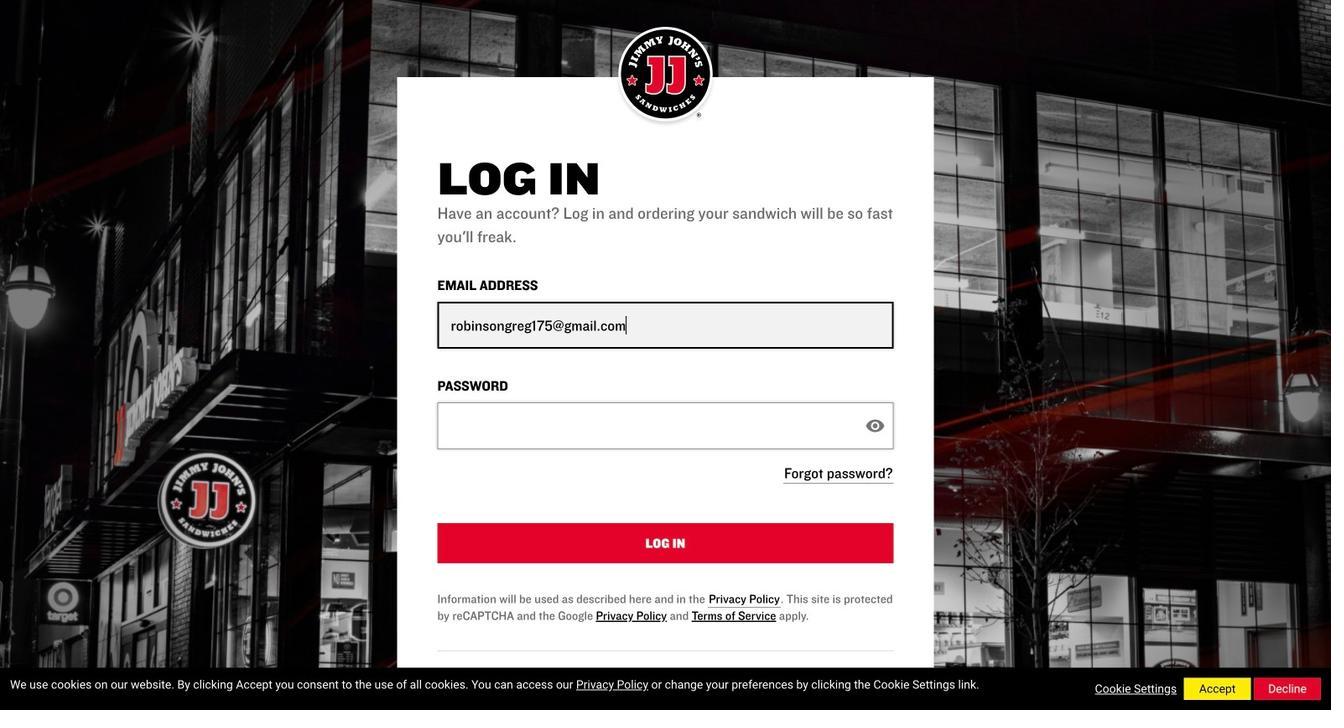 Task type: vqa. For each thing, say whether or not it's contained in the screenshot.
Add on the bottom of page
no



Task type: describe. For each thing, give the bounding box(es) containing it.
toggle password visibility image
[[866, 416, 886, 436]]



Task type: locate. For each thing, give the bounding box(es) containing it.
None password field
[[439, 405, 846, 448]]

None text field
[[439, 304, 893, 347]]



